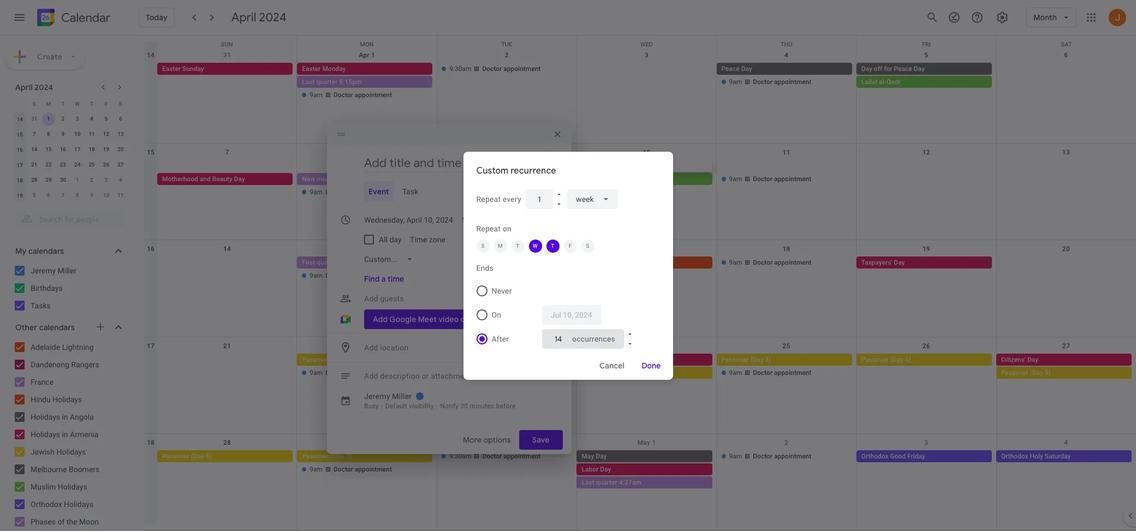 Task type: locate. For each thing, give the bounding box(es) containing it.
28 inside april 2024 'grid'
[[31, 177, 37, 183]]

chaitra sukhladi gudi padwa
[[442, 175, 490, 196]]

april 2024 up march 31 element
[[15, 82, 53, 92]]

task
[[402, 187, 419, 197]]

repeat down sukhladi
[[477, 195, 501, 203]]

2 9:30am from the top
[[450, 214, 472, 222]]

0 horizontal spatial last
[[302, 78, 315, 86]]

cell containing day off for peace day
[[857, 63, 997, 102]]

quarter inside the first quarter 12:13pm button
[[317, 259, 338, 267]]

1 vertical spatial april
[[15, 82, 33, 92]]

passover inside citizens' day passover (day 5)
[[1002, 369, 1029, 377]]

6 down sat
[[1065, 51, 1069, 59]]

0 horizontal spatial 13
[[118, 131, 124, 137]]

(day inside citizens' day passover (day 5)
[[1031, 369, 1044, 377]]

easter left monday
[[302, 65, 321, 73]]

19 right 18 "element"
[[103, 146, 109, 152]]

0 vertical spatial calendars
[[28, 246, 64, 256]]

passover inside button
[[862, 356, 889, 364]]

31 down sun at the top
[[223, 51, 231, 59]]

1 vertical spatial 17
[[17, 162, 23, 168]]

1 vertical spatial 12
[[923, 148, 931, 156]]

moon right new
[[317, 175, 334, 183]]

1 vertical spatial 30
[[503, 439, 511, 447]]

28 element
[[28, 174, 41, 187]]

10 inside may 10 element
[[103, 192, 109, 198]]

20 inside "element"
[[118, 146, 124, 152]]

11 for 11 element
[[89, 131, 95, 137]]

0 horizontal spatial 8
[[47, 131, 50, 137]]

27
[[118, 162, 124, 168], [1063, 342, 1071, 350]]

all
[[379, 235, 388, 244]]

0 horizontal spatial 12
[[103, 131, 109, 137]]

0 horizontal spatial 28
[[31, 177, 37, 183]]

may 10 element
[[100, 189, 113, 202]]

may inside may day labor day last quarter 4:27am
[[582, 453, 594, 461]]

april 2024 grid
[[10, 96, 128, 203]]

13 inside april 2024 'grid'
[[118, 131, 124, 137]]

peace inside button
[[722, 65, 740, 73]]

april 2024 up sun at the top
[[231, 10, 287, 25]]

1 vertical spatial 31
[[31, 116, 37, 122]]

orthodox inside button
[[1002, 453, 1029, 461]]

2 vertical spatial 11
[[118, 192, 124, 198]]

2 vertical spatial 10
[[103, 192, 109, 198]]

19 up taxpayers' day button
[[923, 245, 931, 253]]

1 vertical spatial 13
[[1063, 148, 1071, 156]]

done
[[642, 361, 661, 371]]

quarter
[[317, 78, 338, 86], [317, 259, 338, 267], [596, 479, 618, 487]]

last quarter 4:27am button
[[577, 477, 713, 489]]

1 vertical spatial 10
[[643, 148, 651, 156]]

1 horizontal spatial 2024
[[259, 10, 287, 25]]

1 vertical spatial april 2024
[[15, 82, 53, 92]]

2 vertical spatial 9
[[90, 192, 93, 198]]

1 vertical spatial 21
[[223, 342, 231, 350]]

0 vertical spatial m
[[46, 101, 51, 107]]

0 horizontal spatial 30
[[60, 177, 66, 183]]

(day left 1) at left bottom
[[471, 356, 484, 364]]

1 vertical spatial 28
[[223, 439, 231, 447]]

time zone button
[[406, 230, 450, 250]]

good
[[891, 453, 906, 461]]

0 vertical spatial last
[[302, 78, 315, 86]]

recurrence
[[511, 165, 556, 176]]

0 horizontal spatial 7
[[33, 131, 36, 137]]

holidays up holidays in angola
[[53, 396, 82, 404]]

row containing 31
[[13, 111, 128, 127]]

w inside row
[[75, 101, 80, 107]]

16
[[60, 146, 66, 152], [17, 147, 23, 153], [147, 245, 155, 253], [503, 245, 511, 253]]

(day inside genocide remembrance day passover (day 2)
[[611, 369, 624, 377]]

26 inside april 2024 'grid'
[[103, 162, 109, 168]]

may 2 element
[[85, 174, 98, 187]]

easter for easter sunday
[[162, 65, 181, 73]]

easter
[[162, 65, 181, 73], [302, 65, 321, 73]]

1 horizontal spatial 10
[[103, 192, 109, 198]]

2 horizontal spatial 11
[[783, 148, 791, 156]]

day inside genocide remembrance day passover (day 2)
[[656, 356, 667, 364]]

rangers
[[71, 361, 99, 369]]

main drawer image
[[13, 11, 26, 24]]

0 vertical spatial 13
[[118, 131, 124, 137]]

cell
[[297, 63, 437, 102], [577, 63, 717, 102], [717, 63, 857, 102], [857, 63, 997, 102], [997, 63, 1137, 102], [297, 160, 437, 225], [437, 160, 577, 225], [577, 160, 717, 225], [857, 160, 997, 225], [997, 160, 1137, 225], [157, 257, 297, 283], [297, 257, 437, 283], [437, 257, 577, 283], [997, 257, 1137, 283], [157, 354, 297, 393], [297, 354, 437, 393], [437, 354, 577, 393], [577, 354, 717, 393], [717, 354, 857, 393], [997, 354, 1137, 393], [297, 451, 437, 490], [577, 451, 717, 490]]

1 horizontal spatial 5
[[105, 116, 108, 122]]

calendars up adelaide lightning
[[39, 323, 75, 333]]

1 in from the top
[[62, 413, 68, 422]]

taxpayers'
[[862, 259, 893, 267]]

1 horizontal spatial 21
[[223, 342, 231, 350]]

1 horizontal spatial 31
[[223, 51, 231, 59]]

31 left the 1 cell
[[31, 116, 37, 122]]

find
[[364, 274, 380, 284]]

1 horizontal spatial last
[[582, 479, 595, 487]]

26 up 'passover (day 4)' button
[[923, 342, 931, 350]]

april
[[231, 10, 256, 25], [15, 82, 33, 92]]

0 horizontal spatial 23
[[60, 162, 66, 168]]

easter inside easter monday last quarter 8:15pm
[[302, 65, 321, 73]]

(day left 4)
[[891, 356, 904, 364]]

dandenong rangers
[[31, 361, 99, 369]]

never
[[492, 287, 512, 295]]

1 vertical spatial 22
[[363, 342, 371, 350]]

None field
[[567, 189, 618, 209]]

28 up passover (day 6) button
[[223, 439, 231, 447]]

last down labor
[[582, 479, 595, 487]]

column header
[[13, 96, 27, 111]]

passover left 4)
[[862, 356, 889, 364]]

repeat up s option
[[477, 224, 501, 233]]

18 inside "element"
[[89, 146, 95, 152]]

0 horizontal spatial 6
[[47, 192, 50, 198]]

cell containing may day
[[577, 451, 717, 490]]

2 horizontal spatial orthodox
[[1002, 453, 1029, 461]]

0 horizontal spatial 26
[[103, 162, 109, 168]]

1 horizontal spatial 25
[[783, 342, 791, 350]]

passover inside genocide remembrance day passover (day 2)
[[582, 369, 609, 377]]

11 inside grid
[[783, 148, 791, 156]]

1 easter from the left
[[162, 65, 181, 73]]

easter left the sunday at top
[[162, 65, 181, 73]]

8:15pm
[[340, 78, 362, 86]]

(day
[[471, 356, 484, 364], [751, 356, 764, 364], [891, 356, 904, 364], [611, 369, 624, 377], [1031, 369, 1044, 377], [191, 453, 204, 461], [331, 453, 344, 461]]

1 peace from the left
[[722, 65, 740, 73]]

new moon 11:21am button
[[297, 173, 433, 185]]

1 left may 2 element
[[76, 177, 79, 183]]

1 vertical spatial quarter
[[317, 259, 338, 267]]

cell containing passover (day 7)
[[297, 451, 437, 490]]

beauty
[[212, 175, 233, 183]]

4:49pm
[[473, 369, 495, 377]]

9:30am for passover (day 1)
[[450, 382, 472, 390]]

4 down thu
[[785, 51, 789, 59]]

22 right the 21 element
[[45, 162, 52, 168]]

other calendars button
[[2, 319, 135, 337]]

1 vertical spatial moon
[[454, 369, 471, 377]]

31
[[223, 51, 231, 59], [31, 116, 37, 122]]

passover (day 6) button
[[157, 451, 293, 463]]

0 horizontal spatial w
[[75, 101, 80, 107]]

tasks
[[31, 302, 51, 310]]

1 vertical spatial 6
[[119, 116, 122, 122]]

Add title and time text field
[[364, 155, 563, 172]]

8 left may 9 element
[[76, 192, 79, 198]]

w inside checkbox
[[533, 243, 538, 249]]

1 horizontal spatial april
[[231, 10, 256, 25]]

1 horizontal spatial 8
[[76, 192, 79, 198]]

1 vertical spatial 19
[[17, 193, 23, 199]]

last left 8:15pm
[[302, 78, 315, 86]]

1 horizontal spatial may
[[638, 439, 651, 447]]

1 vertical spatial last
[[582, 479, 595, 487]]

row group containing 31
[[13, 111, 128, 203]]

may 4 element
[[114, 174, 127, 187]]

column header inside april 2024 'grid'
[[13, 96, 27, 111]]

f right thursday option
[[569, 243, 572, 249]]

doctor appointment
[[483, 65, 541, 73], [754, 78, 812, 86], [334, 91, 392, 99], [754, 175, 812, 183], [334, 188, 392, 196], [754, 259, 812, 267], [334, 272, 392, 280], [483, 272, 541, 280], [334, 369, 392, 377], [754, 369, 812, 377], [483, 382, 541, 390], [483, 453, 541, 461], [754, 453, 812, 461], [334, 466, 392, 474]]

labor day button
[[577, 464, 713, 476]]

holidays up the
[[64, 500, 93, 509]]

calendars inside other calendars dropdown button
[[39, 323, 75, 333]]

3 left may 4 element
[[105, 177, 108, 183]]

1 horizontal spatial easter
[[302, 65, 321, 73]]

passover left eve
[[302, 356, 329, 364]]

6 right may 5 element
[[47, 192, 50, 198]]

holidays for orthodox
[[64, 500, 93, 509]]

(day left the 2)
[[611, 369, 624, 377]]

row containing 18
[[144, 435, 1137, 532]]

0 horizontal spatial 27
[[118, 162, 124, 168]]

9am
[[730, 78, 743, 86], [310, 91, 323, 99], [730, 175, 743, 183], [310, 188, 323, 196], [730, 259, 743, 267], [310, 272, 323, 280], [310, 369, 323, 377], [730, 369, 743, 377], [730, 453, 743, 461], [310, 466, 323, 474]]

26 right 25 element
[[103, 162, 109, 168]]

16 inside 16 element
[[60, 146, 66, 152]]

grid
[[144, 36, 1137, 532]]

25 up passover (day 3) button
[[783, 342, 791, 350]]

9:30am for passover (day 6)
[[450, 453, 472, 461]]

0 vertical spatial 25
[[89, 162, 95, 168]]

passover for passover eve
[[302, 356, 329, 364]]

1 horizontal spatial 20
[[1063, 245, 1071, 253]]

s
[[33, 101, 36, 107], [119, 101, 122, 107], [481, 243, 485, 249], [586, 243, 590, 249]]

27 element
[[114, 158, 127, 172]]

passover eve
[[302, 356, 341, 364]]

6
[[1065, 51, 1069, 59], [119, 116, 122, 122], [47, 192, 50, 198]]

17 element
[[71, 143, 84, 156]]

occurrences number field
[[551, 329, 566, 349]]

23 inside grid
[[503, 342, 511, 350]]

None search field
[[0, 205, 135, 229]]

1
[[372, 51, 375, 59], [47, 116, 50, 122], [76, 177, 79, 183], [652, 439, 656, 447]]

0 vertical spatial 17
[[74, 146, 81, 152]]

0 horizontal spatial may
[[582, 453, 594, 461]]

cell containing passover eve
[[297, 354, 437, 393]]

orthodox good friday
[[862, 453, 926, 461]]

1 vertical spatial calendars
[[39, 323, 75, 333]]

orthodox down muslim
[[31, 500, 62, 509]]

easter monday last quarter 8:15pm
[[302, 65, 362, 86]]

1 horizontal spatial 7
[[61, 192, 65, 198]]

may 7 element
[[56, 189, 70, 202]]

23 left 24
[[60, 162, 66, 168]]

passover down genocide on the right bottom of page
[[582, 369, 609, 377]]

2 vertical spatial 6
[[47, 192, 50, 198]]

5 left may 6 element
[[33, 192, 36, 198]]

2 horizontal spatial 15
[[147, 148, 155, 156]]

quarter right first
[[317, 259, 338, 267]]

1 vertical spatial w
[[533, 243, 538, 249]]

Sunday checkbox
[[477, 240, 490, 253]]

28
[[31, 177, 37, 183], [223, 439, 231, 447]]

calendars inside my calendars dropdown button
[[28, 246, 64, 256]]

Weeks to repeat number field
[[535, 189, 545, 209]]

t inside t "option"
[[516, 243, 520, 249]]

passover left 6) on the left bottom of the page
[[162, 453, 189, 461]]

moon inside passover (day 1) full moon 4:49pm
[[454, 369, 471, 377]]

full moon 4:49pm button
[[437, 367, 573, 379]]

(day inside button
[[891, 356, 904, 364]]

taxpayers' day button
[[857, 257, 993, 269]]

6 up 13 element
[[119, 116, 122, 122]]

0 vertical spatial 31
[[223, 51, 231, 59]]

2 repeat from the top
[[477, 224, 501, 233]]

1 horizontal spatial m
[[498, 243, 503, 249]]

holidays for hindu
[[53, 396, 82, 404]]

31 inside grid
[[223, 51, 231, 59]]

27 up 'citizens' day' button
[[1063, 342, 1071, 350]]

5 9:30am from the top
[[450, 453, 472, 461]]

holidays in angola
[[31, 413, 94, 422]]

0 vertical spatial 20
[[118, 146, 124, 152]]

0 horizontal spatial 25
[[89, 162, 95, 168]]

dandenong
[[31, 361, 69, 369]]

orthodox inside other calendars list
[[31, 500, 62, 509]]

2 peace from the left
[[895, 65, 913, 73]]

1 vertical spatial 9
[[505, 148, 509, 156]]

1 vertical spatial in
[[62, 430, 68, 439]]

t left friday checkbox
[[551, 243, 555, 249]]

row group
[[13, 111, 128, 203]]

tab list
[[336, 182, 563, 202]]

cell containing genocide remembrance day
[[577, 354, 717, 393]]

april up sun at the top
[[231, 10, 256, 25]]

w up the 10 element
[[75, 101, 80, 107]]

april up march 31 element
[[15, 82, 33, 92]]

genocide remembrance day passover (day 2)
[[582, 356, 667, 377]]

first
[[302, 259, 315, 267]]

holidays up melbourne boomers
[[57, 448, 86, 457]]

grid containing 14
[[144, 36, 1137, 532]]

holidays
[[53, 396, 82, 404], [31, 413, 60, 422], [31, 430, 60, 439], [57, 448, 86, 457], [58, 483, 87, 492], [64, 500, 93, 509]]

passover inside button
[[302, 356, 329, 364]]

0 horizontal spatial 21
[[31, 162, 37, 168]]

7 left may 8 element
[[61, 192, 65, 198]]

0 horizontal spatial moon
[[317, 175, 334, 183]]

on
[[492, 311, 502, 319]]

t
[[61, 101, 65, 107], [90, 101, 93, 107], [516, 243, 520, 249], [551, 243, 555, 249]]

option group containing never
[[472, 279, 660, 351]]

easter sunday
[[162, 65, 204, 73]]

9 left may 10 element
[[90, 192, 93, 198]]

s right friday checkbox
[[586, 243, 590, 249]]

7 up motherhood and beauty day button
[[225, 148, 229, 156]]

0 horizontal spatial easter
[[162, 65, 181, 73]]

12 element
[[100, 128, 113, 141]]

m up the 1 cell
[[46, 101, 51, 107]]

0 vertical spatial 19
[[103, 146, 109, 152]]

orthodox left holy
[[1002, 453, 1029, 461]]

april 2024
[[231, 10, 287, 25], [15, 82, 53, 92]]

2 vertical spatial 19
[[923, 245, 931, 253]]

passover down citizens' at the right bottom of the page
[[1002, 369, 1029, 377]]

peace day button
[[717, 63, 853, 75]]

in down holidays in angola
[[62, 430, 68, 439]]

0 vertical spatial 11
[[89, 131, 95, 137]]

jewish holidays
[[31, 448, 86, 457]]

orthodox inside button
[[862, 453, 889, 461]]

m right s option
[[498, 243, 503, 249]]

s inside option
[[481, 243, 485, 249]]

sat
[[1062, 41, 1073, 48]]

holidays up jewish
[[31, 430, 60, 439]]

11 for may 11 element
[[118, 192, 124, 198]]

day
[[742, 65, 753, 73], [862, 65, 873, 73], [914, 65, 925, 73], [234, 175, 245, 183], [496, 259, 507, 267], [894, 259, 905, 267], [656, 356, 667, 364], [1028, 356, 1039, 364], [596, 453, 607, 461], [601, 466, 611, 474]]

peace inside 'day off for peace day lailat al-qadr'
[[895, 65, 913, 73]]

1 right march 31 element
[[47, 116, 50, 122]]

3 up orthodox good friday button
[[925, 439, 929, 447]]

last quarter 8:15pm button
[[297, 76, 433, 88]]

w
[[75, 101, 80, 107], [533, 243, 538, 249]]

7 down march 31 element
[[33, 131, 36, 137]]

moon right full
[[454, 369, 471, 377]]

3 9:30am from the top
[[450, 272, 472, 280]]

23 element
[[56, 158, 70, 172]]

option group
[[472, 279, 660, 351]]

18
[[89, 146, 95, 152], [17, 177, 23, 183], [783, 245, 791, 253], [147, 439, 155, 447]]

25 element
[[85, 158, 98, 172]]

repeat for repeat on
[[477, 224, 501, 233]]

1 cell
[[41, 111, 56, 127]]

2 in from the top
[[62, 430, 68, 439]]

w left thursday option
[[533, 243, 538, 249]]

5)
[[1045, 369, 1052, 377]]

3)
[[766, 356, 772, 364]]

25 right 24
[[89, 162, 95, 168]]

easter inside button
[[162, 65, 181, 73]]

1 horizontal spatial 12
[[923, 148, 931, 156]]

1 horizontal spatial 13
[[1063, 148, 1071, 156]]

10 element
[[71, 128, 84, 141]]

21
[[31, 162, 37, 168], [223, 342, 231, 350]]

may 5 element
[[28, 189, 41, 202]]

1 horizontal spatial moon
[[454, 369, 471, 377]]

repeat every
[[477, 195, 522, 203]]

1 vertical spatial f
[[569, 243, 572, 249]]

8 down the 1 cell
[[47, 131, 50, 137]]

last inside may day labor day last quarter 4:27am
[[582, 479, 595, 487]]

9 left the 10 element
[[61, 131, 65, 137]]

holidays for muslim
[[58, 483, 87, 492]]

t up 16 element
[[61, 101, 65, 107]]

2 easter from the left
[[302, 65, 321, 73]]

(day left 7) in the left bottom of the page
[[331, 453, 344, 461]]

25 inside grid
[[783, 342, 791, 350]]

0 vertical spatial may
[[638, 439, 651, 447]]

0 vertical spatial f
[[105, 101, 108, 107]]

11
[[89, 131, 95, 137], [783, 148, 791, 156], [118, 192, 124, 198]]

armenian
[[442, 259, 470, 267]]

row
[[144, 36, 1137, 52], [144, 46, 1137, 143], [13, 96, 128, 111], [13, 111, 128, 127], [13, 127, 128, 142], [13, 142, 128, 157], [144, 143, 1137, 240], [13, 157, 128, 173], [13, 173, 128, 188], [13, 188, 128, 203], [144, 240, 1137, 337], [144, 337, 1137, 435], [144, 435, 1137, 532]]

1 repeat from the top
[[477, 195, 501, 203]]

may 6 element
[[42, 189, 55, 202]]

(day left 6) on the left bottom of the page
[[191, 453, 204, 461]]

calendars
[[28, 246, 64, 256], [39, 323, 75, 333]]

off
[[875, 65, 883, 73]]

t left wednesday checkbox
[[516, 243, 520, 249]]

2 horizontal spatial 10
[[643, 148, 651, 156]]

0 vertical spatial 7
[[33, 131, 36, 137]]

wed
[[641, 41, 653, 48]]

1 horizontal spatial 6
[[119, 116, 122, 122]]

8
[[47, 131, 50, 137], [76, 192, 79, 198]]

cell containing peace day
[[717, 63, 857, 102]]

row containing s
[[13, 96, 128, 111]]

24
[[74, 162, 81, 168]]

may
[[638, 439, 651, 447], [582, 453, 594, 461]]

0 vertical spatial april 2024
[[231, 10, 287, 25]]

holidays down melbourne boomers
[[58, 483, 87, 492]]

23 up passover (day 1) button
[[503, 342, 511, 350]]

may 3 element
[[100, 174, 113, 187]]

saturday
[[1046, 453, 1071, 461]]

orthodox left good
[[862, 453, 889, 461]]

in left angola
[[62, 413, 68, 422]]

3 inside "element"
[[105, 177, 108, 183]]

passover inside passover (day 1) full moon 4:49pm
[[442, 356, 469, 364]]

angola
[[70, 413, 94, 422]]

9:30am inside button
[[450, 214, 472, 222]]

0 vertical spatial 28
[[31, 177, 37, 183]]

friday
[[908, 453, 926, 461]]

quarter down labor
[[596, 479, 618, 487]]

15 for 1
[[17, 131, 23, 137]]

f up 12 element
[[105, 101, 108, 107]]

day inside citizens' day passover (day 5)
[[1028, 356, 1039, 364]]

28 left 29
[[31, 177, 37, 183]]

calendars for other calendars
[[39, 323, 75, 333]]

1 horizontal spatial 27
[[1063, 342, 1071, 350]]

24 element
[[71, 158, 84, 172]]

0 horizontal spatial april 2024
[[15, 82, 53, 92]]

19 element
[[100, 143, 113, 156]]

passover (day 4) button
[[857, 354, 993, 366]]

may up labor
[[582, 453, 594, 461]]

calendars up jeremy
[[28, 246, 64, 256]]

1 horizontal spatial 23
[[503, 342, 511, 350]]

19 left may 5 element
[[17, 193, 23, 199]]

5 up 12 element
[[105, 116, 108, 122]]

0 vertical spatial 27
[[118, 162, 124, 168]]

custom
[[477, 165, 509, 176]]

quarter inside may day labor day last quarter 4:27am
[[596, 479, 618, 487]]

1 9:30am from the top
[[450, 65, 472, 73]]

today button
[[139, 8, 175, 27]]

passover left 7) in the left bottom of the page
[[302, 453, 329, 461]]

(day inside passover (day 1) full moon 4:49pm
[[471, 356, 484, 364]]

s up cinema
[[481, 243, 485, 249]]

support image
[[971, 11, 985, 24]]

0 horizontal spatial peace
[[722, 65, 740, 73]]

9 up custom recurrence
[[505, 148, 509, 156]]

4 right may 3 "element"
[[119, 177, 122, 183]]

quarter down monday
[[317, 78, 338, 86]]

0 horizontal spatial m
[[46, 101, 51, 107]]

0 vertical spatial 23
[[60, 162, 66, 168]]

(day for 1)
[[471, 356, 484, 364]]

Wednesday checkbox
[[529, 240, 542, 253]]

passover left 3)
[[722, 356, 749, 364]]

in for armenia
[[62, 430, 68, 439]]

2 horizontal spatial 5
[[925, 51, 929, 59]]

quarter inside easter monday last quarter 8:15pm
[[317, 78, 338, 86]]

cell containing first quarter 12:13pm
[[297, 257, 437, 283]]

may day labor day last quarter 4:27am
[[582, 453, 642, 487]]

0 vertical spatial repeat
[[477, 195, 501, 203]]

4 9:30am from the top
[[450, 382, 472, 390]]

(day left 5)
[[1031, 369, 1044, 377]]

5 down fri
[[925, 51, 929, 59]]

0 vertical spatial 22
[[45, 162, 52, 168]]

passover up full
[[442, 356, 469, 364]]

may up the may day 'button'
[[638, 439, 651, 447]]

1 horizontal spatial 11
[[118, 192, 124, 198]]

22 up passover eve button
[[363, 342, 371, 350]]



Task type: describe. For each thing, give the bounding box(es) containing it.
20 inside row
[[1063, 245, 1071, 253]]

10 for may 10 element
[[103, 192, 109, 198]]

4)
[[906, 356, 912, 364]]

passover for passover (day 4)
[[862, 356, 889, 364]]

6)
[[206, 453, 212, 461]]

passover for passover (day 6)
[[162, 453, 189, 461]]

jeremy miller
[[31, 267, 77, 275]]

m inside row
[[46, 101, 51, 107]]

other calendars list
[[2, 339, 135, 531]]

my calendars button
[[2, 243, 135, 260]]

22 inside 22 element
[[45, 162, 52, 168]]

11:21am
[[335, 175, 361, 183]]

moon
[[79, 518, 99, 527]]

orthodox for orthodox good friday
[[862, 453, 889, 461]]

19 inside grid
[[923, 245, 931, 253]]

may day button
[[577, 451, 713, 463]]

motherhood and beauty day button
[[157, 173, 293, 185]]

10 inside grid
[[643, 148, 651, 156]]

holidays down the hindu
[[31, 413, 60, 422]]

11 element
[[85, 128, 98, 141]]

lailat al-qadr button
[[857, 76, 993, 88]]

14 element
[[28, 143, 41, 156]]

1 horizontal spatial 30
[[503, 439, 511, 447]]

20 element
[[114, 143, 127, 156]]

on
[[503, 224, 512, 233]]

time zone
[[411, 235, 446, 244]]

1 right apr
[[372, 51, 375, 59]]

15 element
[[42, 143, 55, 156]]

row containing 21
[[13, 157, 128, 173]]

gudi padwa button
[[437, 186, 573, 198]]

cancel
[[600, 361, 625, 371]]

12 inside 12 element
[[103, 131, 109, 137]]

row containing 16
[[144, 240, 1137, 337]]

moon inside new moon 11:21am button
[[317, 175, 334, 183]]

my calendars list
[[2, 262, 135, 315]]

30 inside april 2024 'grid'
[[60, 177, 66, 183]]

other calendars
[[15, 323, 75, 333]]

12:13pm
[[340, 259, 366, 267]]

23 inside april 2024 'grid'
[[60, 162, 66, 168]]

Monday checkbox
[[494, 240, 507, 253]]

every
[[503, 195, 522, 203]]

(day for 7)
[[331, 453, 344, 461]]

new moon 11:21am
[[302, 175, 361, 183]]

cell containing chaitra sukhladi
[[437, 160, 577, 225]]

custom recurrence dialog
[[464, 152, 673, 380]]

tue
[[502, 41, 513, 48]]

row containing 5
[[13, 188, 128, 203]]

passover for passover (day 1) full moon 4:49pm
[[442, 356, 469, 364]]

passover eve button
[[297, 354, 433, 366]]

apr 1
[[359, 51, 375, 59]]

s up march 31 element
[[33, 101, 36, 107]]

cell containing passover (day 3)
[[717, 354, 857, 393]]

passover (day 7) button
[[297, 451, 433, 463]]

cancel button
[[595, 353, 630, 379]]

1 horizontal spatial 9
[[90, 192, 93, 198]]

12 inside grid
[[923, 148, 931, 156]]

repeat for repeat every
[[477, 195, 501, 203]]

boomers
[[69, 465, 100, 474]]

cell containing citizens' day
[[997, 354, 1137, 393]]

9:30am for easter sunday
[[450, 65, 472, 73]]

in for angola
[[62, 413, 68, 422]]

cell containing passover (day 1)
[[437, 354, 577, 393]]

row containing sun
[[144, 36, 1137, 52]]

1 horizontal spatial 28
[[223, 439, 231, 447]]

13 inside grid
[[1063, 148, 1071, 156]]

citizens' day button
[[997, 354, 1132, 366]]

may for may day labor day last quarter 4:27am
[[582, 453, 594, 461]]

orthodox for orthodox holy saturday
[[1002, 453, 1029, 461]]

1 vertical spatial 8
[[76, 192, 79, 198]]

eve
[[331, 356, 341, 364]]

22 element
[[42, 158, 55, 172]]

cell containing armenian cinema day
[[437, 257, 577, 283]]

0 horizontal spatial 19
[[17, 193, 23, 199]]

day off for peace day button
[[857, 63, 993, 75]]

easter monday button
[[297, 63, 433, 75]]

last inside easter monday last quarter 8:15pm
[[302, 78, 315, 86]]

18 element
[[85, 143, 98, 156]]

1 up the may day 'button'
[[652, 439, 656, 447]]

cell containing easter monday
[[297, 63, 437, 102]]

passover (day 4)
[[862, 356, 912, 364]]

21 element
[[28, 158, 41, 172]]

t inside thursday option
[[551, 243, 555, 249]]

ends
[[477, 264, 494, 272]]

remembrance
[[611, 356, 654, 364]]

s inside checkbox
[[586, 243, 590, 249]]

al-
[[880, 78, 887, 86]]

passover (day 7)
[[302, 453, 352, 461]]

passover for passover (day 3)
[[722, 356, 749, 364]]

motherhood and beauty day
[[162, 175, 245, 183]]

21 inside row group
[[31, 162, 37, 168]]

6 inside grid
[[1065, 51, 1069, 59]]

0 horizontal spatial 9
[[61, 131, 65, 137]]

adelaide lightning
[[31, 343, 94, 352]]

march 31 element
[[28, 113, 41, 126]]

labor
[[582, 466, 599, 474]]

after
[[492, 335, 509, 343]]

row group inside april 2024 'grid'
[[13, 111, 128, 203]]

calendar heading
[[59, 10, 110, 25]]

holidays in armenia
[[31, 430, 99, 439]]

13 element
[[114, 128, 127, 141]]

2 vertical spatial 5
[[33, 192, 36, 198]]

calendars for my calendars
[[28, 246, 64, 256]]

first quarter 12:13pm button
[[297, 257, 433, 269]]

Tuesday checkbox
[[512, 240, 525, 253]]

15 for 31
[[147, 148, 155, 156]]

3 up the 10 element
[[76, 116, 79, 122]]

armenian cinema day
[[442, 259, 507, 267]]

0 vertical spatial 5
[[925, 51, 929, 59]]

zone
[[430, 235, 446, 244]]

day
[[390, 235, 402, 244]]

hindu holidays
[[31, 396, 82, 404]]

1 horizontal spatial 17
[[74, 146, 81, 152]]

birthdays
[[31, 284, 63, 293]]

21 inside grid
[[223, 342, 231, 350]]

f inside row
[[105, 101, 108, 107]]

miller
[[58, 267, 77, 275]]

orthodox holy saturday
[[1002, 453, 1071, 461]]

may for may 1
[[638, 439, 651, 447]]

melbourne boomers
[[31, 465, 100, 474]]

monday
[[322, 65, 346, 73]]

f inside friday checkbox
[[569, 243, 572, 249]]

(day for 4)
[[891, 356, 904, 364]]

apr
[[359, 51, 370, 59]]

armenia
[[70, 430, 99, 439]]

may 9 element
[[85, 189, 98, 202]]

easter for easter monday last quarter 8:15pm
[[302, 65, 321, 73]]

(day for 6)
[[191, 453, 204, 461]]

30 element
[[56, 174, 70, 187]]

26 element
[[100, 158, 113, 172]]

may 11 element
[[114, 189, 127, 202]]

25 inside 25 element
[[89, 162, 95, 168]]

qadr
[[887, 78, 901, 86]]

hindu
[[31, 396, 51, 404]]

s up 13 element
[[119, 101, 122, 107]]

find a time
[[364, 274, 404, 284]]

passover (day 3) button
[[717, 354, 853, 366]]

2 horizontal spatial 9
[[505, 148, 509, 156]]

t up 11 element
[[90, 101, 93, 107]]

1 vertical spatial 5
[[105, 116, 108, 122]]

0 horizontal spatial 2024
[[35, 82, 53, 92]]

9:30am button
[[437, 212, 573, 224]]

1)
[[486, 356, 492, 364]]

fri
[[923, 41, 931, 48]]

passover for passover (day 7)
[[302, 453, 329, 461]]

padwa
[[457, 188, 477, 196]]

none field inside 'custom recurrence' dialog
[[567, 189, 618, 209]]

3 down wed
[[645, 51, 649, 59]]

and
[[200, 175, 211, 183]]

task button
[[398, 182, 423, 202]]

genocide
[[582, 356, 610, 364]]

orthodox holidays
[[31, 500, 93, 509]]

1 horizontal spatial 22
[[363, 342, 371, 350]]

1 inside cell
[[47, 116, 50, 122]]

row containing 17
[[144, 337, 1137, 435]]

cinema
[[472, 259, 495, 267]]

may 1
[[638, 439, 656, 447]]

lailat
[[862, 78, 878, 86]]

option group inside 'custom recurrence' dialog
[[472, 279, 660, 351]]

1 horizontal spatial 15
[[45, 146, 52, 152]]

29
[[45, 177, 52, 183]]

2 horizontal spatial 7
[[225, 148, 229, 156]]

1 horizontal spatial 19
[[103, 146, 109, 152]]

calendar
[[61, 10, 110, 25]]

Saturday checkbox
[[582, 240, 595, 253]]

find a time button
[[360, 269, 409, 289]]

29 element
[[42, 174, 55, 187]]

m inside checkbox
[[498, 243, 503, 249]]

genocide remembrance day button
[[577, 354, 713, 366]]

row containing 28
[[13, 173, 128, 188]]

4 up orthodox holy saturday button
[[1065, 439, 1069, 447]]

31 inside row
[[31, 116, 37, 122]]

time
[[411, 235, 428, 244]]

armenian cinema day button
[[437, 257, 573, 269]]

jewish
[[31, 448, 55, 457]]

my
[[15, 246, 26, 256]]

muslim holidays
[[31, 483, 87, 492]]

mon
[[360, 41, 374, 48]]

7)
[[346, 453, 352, 461]]

2 vertical spatial 7
[[61, 192, 65, 198]]

citizens'
[[1002, 356, 1026, 364]]

may 8 element
[[71, 189, 84, 202]]

4 up 11 element
[[90, 116, 93, 122]]

Date on which the recurrence ends text field
[[551, 305, 592, 325]]

holidays for jewish
[[57, 448, 86, 457]]

Friday checkbox
[[564, 240, 577, 253]]

of
[[58, 518, 65, 527]]

Thursday checkbox
[[547, 240, 560, 253]]

17 for 1
[[17, 162, 23, 168]]

1 vertical spatial 26
[[923, 342, 931, 350]]

cell containing new moon 11:21am
[[297, 160, 437, 225]]

16 element
[[56, 143, 70, 156]]

row containing 15
[[144, 143, 1137, 240]]

for
[[885, 65, 893, 73]]

sunday
[[183, 65, 204, 73]]

passover (day 6)
[[162, 453, 212, 461]]

lightning
[[62, 343, 94, 352]]

calendar element
[[35, 7, 110, 31]]

row containing 7
[[13, 127, 128, 142]]

(day for 3)
[[751, 356, 764, 364]]

10 for the 10 element
[[74, 131, 81, 137]]

17 for 31
[[147, 342, 155, 350]]

27 inside april 2024 'grid'
[[118, 162, 124, 168]]

may 1 element
[[71, 174, 84, 187]]

27 inside grid
[[1063, 342, 1071, 350]]

orthodox for orthodox holidays
[[31, 500, 62, 509]]

tab list containing event
[[336, 182, 563, 202]]

event
[[369, 187, 389, 197]]

orthodox good friday button
[[857, 451, 993, 463]]



Task type: vqa. For each thing, say whether or not it's contained in the screenshot.


